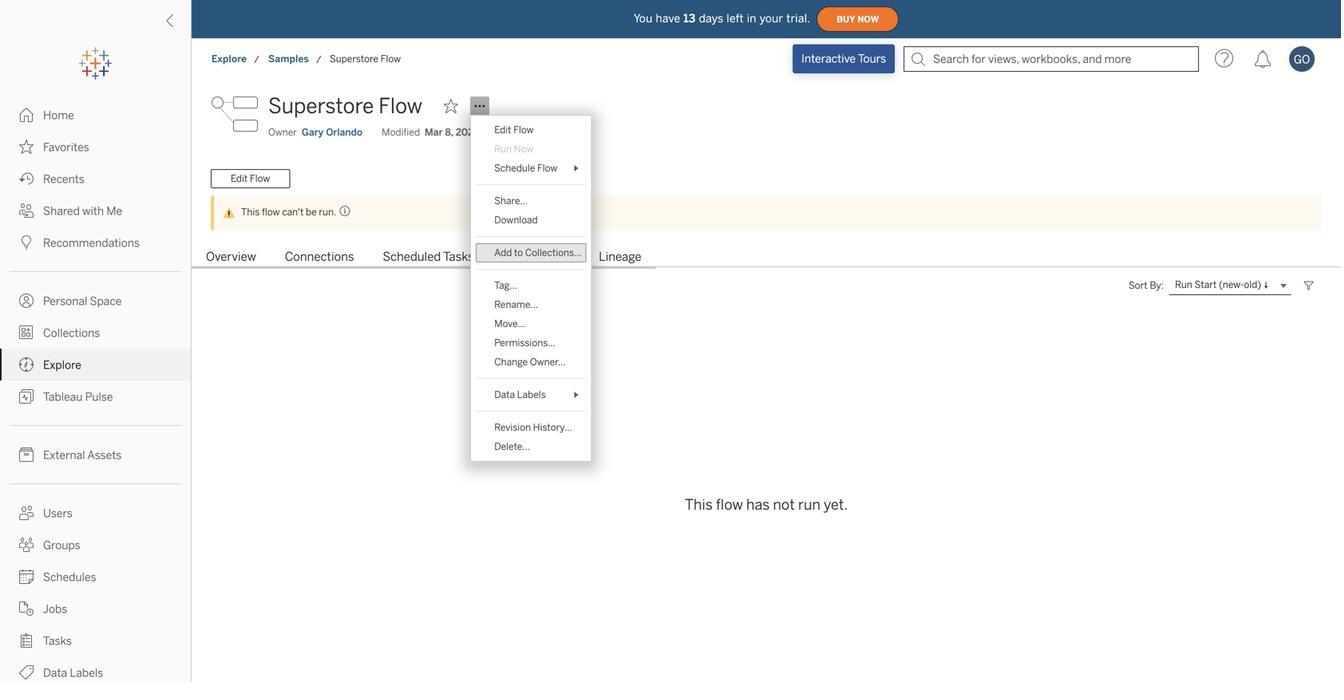 Task type: describe. For each thing, give the bounding box(es) containing it.
this flow can't be run.
[[241, 206, 337, 218]]

personal space link
[[0, 285, 191, 317]]

samples /
[[269, 53, 321, 65]]

yet.
[[824, 497, 848, 514]]

connections
[[285, 250, 354, 264]]

recents
[[43, 173, 84, 186]]

with
[[82, 205, 104, 218]]

tasks inside 'sub-spaces' tab list
[[443, 250, 474, 264]]

favorites
[[43, 141, 89, 154]]

sort by:
[[1129, 280, 1165, 291]]

modified
[[382, 127, 420, 138]]

by:
[[1150, 280, 1165, 291]]

users link
[[0, 498, 191, 530]]

tasks link
[[0, 625, 191, 657]]

edit flow
[[231, 173, 270, 185]]

groups link
[[0, 530, 191, 561]]

home link
[[0, 99, 191, 131]]

lineage
[[599, 250, 642, 264]]

download
[[495, 214, 538, 226]]

edit flow button
[[211, 169, 290, 188]]

interactive tours
[[802, 52, 887, 65]]

flow inside edit flow run now
[[514, 124, 534, 136]]

(new-
[[1220, 279, 1245, 291]]

users
[[43, 508, 73, 521]]

this for this flow can't be run.
[[241, 206, 260, 218]]

sort
[[1129, 280, 1148, 291]]

edit for edit flow
[[231, 173, 248, 185]]

edit flow run now
[[495, 124, 534, 155]]

collections...
[[525, 247, 582, 259]]

shared with me link
[[0, 195, 191, 227]]

not
[[773, 497, 795, 514]]

start
[[1195, 279, 1217, 291]]

home
[[43, 109, 74, 122]]

/ for samples /
[[316, 54, 321, 65]]

history
[[528, 250, 570, 264]]

to
[[514, 247, 523, 259]]

labels inside main navigation. press the up and down arrow keys to access links. element
[[70, 667, 103, 681]]

data labels inside menu
[[495, 389, 546, 401]]

space
[[90, 295, 122, 308]]

run for run start (new-old)
[[1176, 279, 1193, 291]]

rename…
[[495, 299, 538, 311]]

main navigation. press the up and down arrow keys to access links. element
[[0, 99, 191, 683]]

external
[[43, 449, 85, 462]]

data inside main navigation. press the up and down arrow keys to access links. element
[[43, 667, 67, 681]]

owner gary orlando
[[268, 127, 363, 138]]

personal
[[43, 295, 87, 308]]

explore for explore
[[43, 359, 81, 372]]

run start (new-old) button
[[1169, 276, 1292, 295]]

me
[[107, 205, 122, 218]]

recommendations link
[[0, 227, 191, 259]]

explore /
[[212, 53, 259, 65]]

change owner…
[[495, 357, 566, 368]]

pulse
[[85, 391, 113, 404]]

12:34
[[485, 127, 509, 138]]

modified mar 8, 2024, 12:34 pm
[[382, 127, 527, 138]]

share…
[[495, 195, 528, 207]]

external assets link
[[0, 439, 191, 471]]

data labels link
[[0, 657, 191, 683]]

days
[[699, 12, 724, 25]]

tableau pulse link
[[0, 381, 191, 413]]

schedule flow
[[495, 163, 558, 174]]

change
[[495, 357, 528, 368]]

have
[[656, 12, 681, 25]]

can't
[[282, 206, 304, 218]]

shared
[[43, 205, 80, 218]]

run start (new-old)
[[1176, 279, 1262, 291]]

external assets
[[43, 449, 122, 462]]

left
[[727, 12, 744, 25]]

jobs
[[43, 603, 67, 617]]

be
[[306, 206, 317, 218]]

13
[[684, 12, 696, 25]]

tours
[[858, 52, 887, 65]]

flow for can't
[[262, 206, 280, 218]]

shared with me
[[43, 205, 122, 218]]

mar
[[425, 127, 443, 138]]



Task type: vqa. For each thing, say whether or not it's contained in the screenshot.
External Assets
yes



Task type: locate. For each thing, give the bounding box(es) containing it.
0 horizontal spatial flow
[[262, 206, 280, 218]]

1 vertical spatial explore
[[43, 359, 81, 372]]

in
[[747, 12, 757, 25]]

2 vertical spatial run
[[1176, 279, 1193, 291]]

0 horizontal spatial now
[[514, 143, 534, 155]]

flow image
[[211, 90, 259, 138]]

tasks down jobs
[[43, 635, 72, 649]]

run inside 'sub-spaces' tab list
[[503, 250, 525, 264]]

samples link
[[268, 51, 310, 67]]

move…
[[495, 318, 526, 330]]

1 horizontal spatial flow
[[716, 497, 743, 514]]

has
[[747, 497, 770, 514]]

labels down tasks link
[[70, 667, 103, 681]]

jobs link
[[0, 593, 191, 625]]

1 horizontal spatial data
[[495, 389, 515, 401]]

1 horizontal spatial labels
[[517, 389, 546, 401]]

/ inside samples /
[[316, 54, 321, 65]]

you have 13 days left in your trial.
[[634, 12, 811, 25]]

schedules
[[43, 571, 96, 585]]

flow run requirements:
the flow must have at least one output step. image
[[337, 205, 351, 217]]

8,
[[445, 127, 454, 138]]

/ left samples link
[[254, 54, 259, 65]]

1 vertical spatial run
[[503, 250, 525, 264]]

now inside buy now button
[[858, 14, 879, 24]]

0 vertical spatial explore link
[[211, 51, 248, 67]]

0 horizontal spatial explore link
[[0, 349, 191, 381]]

/ right samples link
[[316, 54, 321, 65]]

tag…
[[495, 280, 518, 292]]

1 vertical spatial edit
[[231, 173, 248, 185]]

collections link
[[0, 317, 191, 349]]

now inside edit flow run now
[[514, 143, 534, 155]]

gary orlando link
[[302, 125, 363, 140]]

data labels
[[495, 389, 546, 401], [43, 667, 103, 681]]

buy now button
[[817, 6, 899, 32]]

gary
[[302, 127, 324, 138]]

0 vertical spatial superstore flow
[[330, 53, 401, 65]]

0 horizontal spatial tasks
[[43, 635, 72, 649]]

/
[[254, 54, 259, 65], [316, 54, 321, 65]]

interactive
[[802, 52, 856, 65]]

0 vertical spatial tasks
[[443, 250, 474, 264]]

1 vertical spatial explore link
[[0, 349, 191, 381]]

superstore flow right samples /
[[330, 53, 401, 65]]

buy now
[[837, 14, 879, 24]]

edit left pm
[[495, 124, 512, 136]]

run inside popup button
[[1176, 279, 1193, 291]]

data inside menu
[[495, 389, 515, 401]]

0 vertical spatial data labels
[[495, 389, 546, 401]]

1 horizontal spatial explore link
[[211, 51, 248, 67]]

1 horizontal spatial now
[[858, 14, 879, 24]]

pm
[[512, 127, 527, 138]]

you
[[634, 12, 653, 25]]

menu containing edit flow
[[471, 116, 592, 462]]

labels inside menu
[[517, 389, 546, 401]]

/ inside explore /
[[254, 54, 259, 65]]

collections
[[43, 327, 100, 340]]

1 vertical spatial superstore flow
[[268, 94, 423, 119]]

flow
[[262, 206, 280, 218], [716, 497, 743, 514]]

run
[[495, 143, 512, 155], [503, 250, 525, 264], [1176, 279, 1193, 291]]

0 horizontal spatial labels
[[70, 667, 103, 681]]

1 vertical spatial flow
[[716, 497, 743, 514]]

labels
[[517, 389, 546, 401], [70, 667, 103, 681]]

0 vertical spatial now
[[858, 14, 879, 24]]

rename… move… permissions…
[[495, 299, 556, 349]]

explore link
[[211, 51, 248, 67], [0, 349, 191, 381]]

run inside edit flow run now
[[495, 143, 512, 155]]

data labels down tasks link
[[43, 667, 103, 681]]

data down tasks link
[[43, 667, 67, 681]]

0 vertical spatial flow
[[262, 206, 280, 218]]

0 vertical spatial this
[[241, 206, 260, 218]]

menu
[[471, 116, 592, 462]]

1 / from the left
[[254, 54, 259, 65]]

samples
[[269, 53, 309, 65]]

explore inside main navigation. press the up and down arrow keys to access links. element
[[43, 359, 81, 372]]

0 vertical spatial labels
[[517, 389, 546, 401]]

trial.
[[787, 12, 811, 25]]

tasks
[[443, 250, 474, 264], [43, 635, 72, 649]]

flow for has
[[716, 497, 743, 514]]

0 horizontal spatial edit
[[231, 173, 248, 185]]

run for run history
[[503, 250, 525, 264]]

scheduled tasks
[[383, 250, 474, 264]]

0 vertical spatial explore
[[212, 53, 247, 65]]

tasks left add on the left top of the page
[[443, 250, 474, 264]]

your
[[760, 12, 784, 25]]

delete…
[[495, 441, 530, 453]]

1 horizontal spatial data labels
[[495, 389, 546, 401]]

0 vertical spatial superstore
[[330, 53, 379, 65]]

now down pm
[[514, 143, 534, 155]]

superstore flow main content
[[192, 80, 1342, 683]]

tasks inside tasks link
[[43, 635, 72, 649]]

scheduled
[[383, 250, 441, 264]]

flow left "has"
[[716, 497, 743, 514]]

edit inside edit flow run now
[[495, 124, 512, 136]]

now
[[858, 14, 879, 24], [514, 143, 534, 155]]

0 vertical spatial run
[[495, 143, 512, 155]]

1 vertical spatial now
[[514, 143, 534, 155]]

explore
[[212, 53, 247, 65], [43, 359, 81, 372]]

0 horizontal spatial this
[[241, 206, 260, 218]]

overview
[[206, 250, 256, 264]]

add
[[495, 247, 512, 259]]

run
[[799, 497, 821, 514]]

superstore right samples /
[[330, 53, 379, 65]]

explore inside explore /
[[212, 53, 247, 65]]

this left "has"
[[685, 497, 713, 514]]

edit for edit flow run now
[[495, 124, 512, 136]]

permissions…
[[495, 337, 556, 349]]

edit inside button
[[231, 173, 248, 185]]

old)
[[1245, 279, 1262, 291]]

data down change
[[495, 389, 515, 401]]

1 vertical spatial labels
[[70, 667, 103, 681]]

1 vertical spatial tasks
[[43, 635, 72, 649]]

run history
[[503, 250, 570, 264]]

1 vertical spatial superstore
[[268, 94, 374, 119]]

superstore flow up orlando
[[268, 94, 423, 119]]

1 horizontal spatial this
[[685, 497, 713, 514]]

groups
[[43, 540, 80, 553]]

superstore inside main content
[[268, 94, 374, 119]]

this for this flow has not run yet.
[[685, 497, 713, 514]]

0 horizontal spatial data labels
[[43, 667, 103, 681]]

recommendations
[[43, 237, 140, 250]]

now right buy
[[858, 14, 879, 24]]

edit up this flow can't be run.
[[231, 173, 248, 185]]

0 horizontal spatial data
[[43, 667, 67, 681]]

superstore up owner gary orlando
[[268, 94, 374, 119]]

1 vertical spatial data
[[43, 667, 67, 681]]

this
[[241, 206, 260, 218], [685, 497, 713, 514]]

explore link up flow image
[[211, 51, 248, 67]]

data labels up the revision
[[495, 389, 546, 401]]

revision history… delete…
[[495, 422, 572, 453]]

revision
[[495, 422, 531, 434]]

personal space
[[43, 295, 122, 308]]

0 vertical spatial edit
[[495, 124, 512, 136]]

buy
[[837, 14, 856, 24]]

explore for explore /
[[212, 53, 247, 65]]

explore link up pulse
[[0, 349, 191, 381]]

this down edit flow button
[[241, 206, 260, 218]]

superstore flow
[[330, 53, 401, 65], [268, 94, 423, 119]]

run now checkbox item
[[476, 140, 587, 159]]

labels down change owner…
[[517, 389, 546, 401]]

1 horizontal spatial edit
[[495, 124, 512, 136]]

orlando
[[326, 127, 363, 138]]

add to collections...
[[495, 247, 582, 259]]

Search for views, workbooks, and more text field
[[904, 46, 1200, 72]]

explore up flow image
[[212, 53, 247, 65]]

explore up tableau
[[43, 359, 81, 372]]

run.
[[319, 206, 337, 218]]

1 horizontal spatial /
[[316, 54, 321, 65]]

superstore
[[330, 53, 379, 65], [268, 94, 374, 119]]

0 vertical spatial data
[[495, 389, 515, 401]]

1 vertical spatial data labels
[[43, 667, 103, 681]]

add to collections... checkbox item
[[476, 244, 587, 263]]

flow
[[381, 53, 401, 65], [379, 94, 423, 119], [514, 124, 534, 136], [538, 163, 558, 174], [250, 173, 270, 185]]

assets
[[87, 449, 122, 462]]

history…
[[533, 422, 572, 434]]

tableau pulse
[[43, 391, 113, 404]]

flow inside button
[[250, 173, 270, 185]]

2024,
[[456, 127, 482, 138]]

0 horizontal spatial /
[[254, 54, 259, 65]]

data labels inside main navigation. press the up and down arrow keys to access links. element
[[43, 667, 103, 681]]

superstore flow inside main content
[[268, 94, 423, 119]]

sub-spaces tab list
[[192, 248, 1342, 269]]

navigation panel element
[[0, 48, 191, 683]]

0 horizontal spatial explore
[[43, 359, 81, 372]]

this flow has not run yet.
[[685, 497, 848, 514]]

flow left can't on the left
[[262, 206, 280, 218]]

favorites link
[[0, 131, 191, 163]]

owner
[[268, 127, 297, 138]]

schedules link
[[0, 561, 191, 593]]

1 horizontal spatial explore
[[212, 53, 247, 65]]

1 vertical spatial this
[[685, 497, 713, 514]]

2 / from the left
[[316, 54, 321, 65]]

/ for explore /
[[254, 54, 259, 65]]

recents link
[[0, 163, 191, 195]]

1 horizontal spatial tasks
[[443, 250, 474, 264]]



